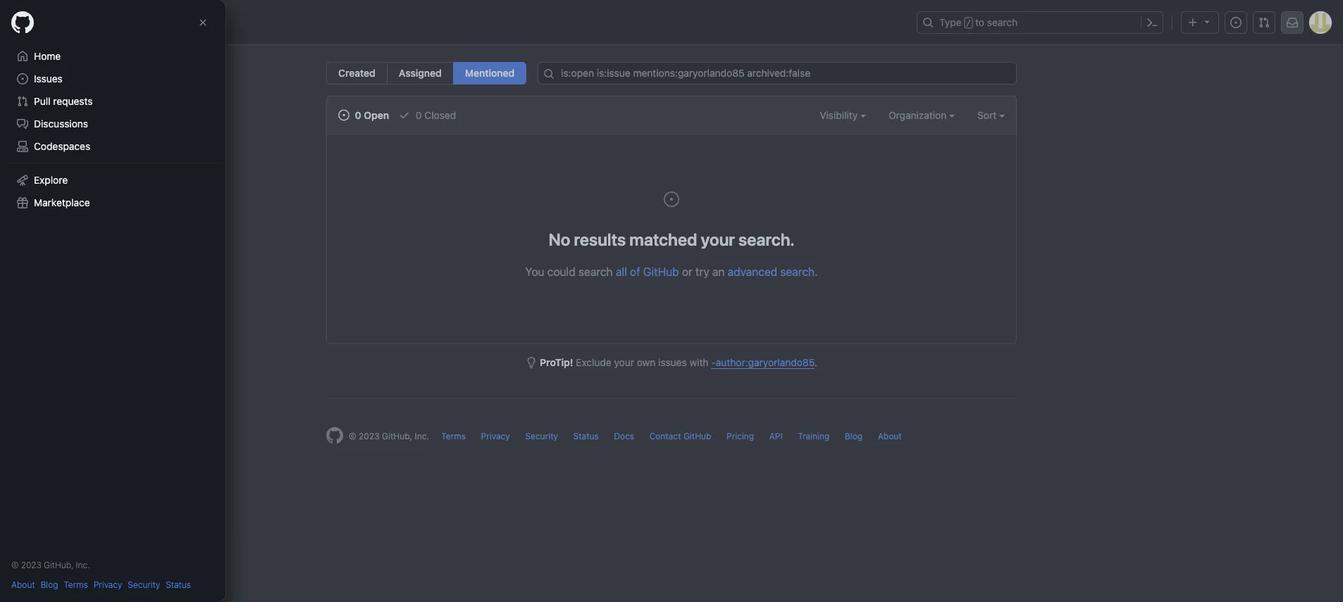 Task type: describe. For each thing, give the bounding box(es) containing it.
exclude
[[576, 357, 612, 369]]

0 for closed
[[416, 109, 422, 121]]

contact github
[[650, 432, 712, 442]]

1 horizontal spatial terms
[[442, 432, 466, 442]]

open
[[364, 109, 389, 121]]

pricing
[[727, 432, 755, 442]]

issues
[[659, 357, 687, 369]]

1 horizontal spatial 2023
[[359, 432, 380, 442]]

close image
[[197, 17, 209, 28]]

privacy inside footer
[[481, 432, 510, 442]]

training
[[798, 432, 830, 442]]

about for about
[[878, 432, 902, 442]]

blog inside dialog
[[41, 580, 58, 590]]

0 vertical spatial terms link
[[442, 432, 466, 442]]

issue opened image inside the 0 open link
[[338, 110, 350, 121]]

no results matched your search.
[[549, 230, 795, 249]]

author:garyorlando85
[[716, 357, 815, 369]]

status inside dialog
[[166, 580, 191, 590]]

0 vertical spatial .
[[815, 265, 818, 279]]

closed
[[425, 109, 456, 121]]

to
[[976, 17, 985, 28]]

dialog containing home
[[0, 0, 226, 603]]

0 open
[[353, 109, 389, 121]]

open global navigation menu image
[[17, 17, 28, 28]]

visibility button
[[820, 108, 867, 123]]

0 horizontal spatial search
[[579, 265, 613, 279]]

no
[[549, 230, 571, 249]]

0 vertical spatial © 2023 github, inc.
[[349, 432, 429, 442]]

type / to search
[[940, 17, 1018, 28]]

Issues search field
[[538, 62, 1017, 85]]

1 vertical spatial your
[[614, 357, 635, 369]]

1 vertical spatial ©
[[11, 561, 19, 570]]

0 horizontal spatial github
[[644, 265, 679, 279]]

blog inside footer
[[845, 432, 863, 442]]

1 horizontal spatial security link
[[526, 432, 558, 442]]

discussions link
[[11, 113, 214, 135]]

command palette image
[[1147, 17, 1158, 28]]

pull requests link
[[11, 90, 214, 113]]

try
[[696, 265, 710, 279]]

1 horizontal spatial search
[[781, 265, 815, 279]]

light bulb image
[[526, 357, 537, 369]]

sort
[[978, 109, 997, 121]]

1 vertical spatial .
[[815, 357, 818, 369]]

api
[[770, 432, 783, 442]]

0 vertical spatial status link
[[574, 432, 599, 442]]

issues
[[34, 73, 63, 85]]

or
[[682, 265, 693, 279]]

1 horizontal spatial about link
[[878, 432, 902, 442]]

home
[[34, 50, 61, 62]]

search.
[[739, 230, 795, 249]]

of
[[630, 265, 641, 279]]

0 vertical spatial privacy link
[[481, 432, 510, 442]]

about for about blog terms privacy security status
[[11, 580, 35, 590]]

results
[[574, 230, 626, 249]]

notifications image
[[1288, 17, 1299, 28]]

all of github link
[[616, 265, 679, 279]]

plus image
[[1188, 17, 1199, 28]]

explore
[[34, 175, 68, 186]]

you
[[526, 265, 545, 279]]

homepage image
[[326, 428, 343, 445]]

docs
[[614, 432, 635, 442]]

-author:garyorlando85 link
[[712, 357, 815, 369]]

1 vertical spatial terms
[[64, 580, 88, 590]]

1 horizontal spatial ©
[[349, 432, 357, 442]]

could
[[548, 265, 576, 279]]

0 horizontal spatial status link
[[166, 579, 191, 592]]

blog link inside footer
[[845, 432, 863, 442]]

requests
[[53, 96, 93, 107]]



Task type: vqa. For each thing, say whether or not it's contained in the screenshot.
the leftmost GitHub,
yes



Task type: locate. For each thing, give the bounding box(es) containing it.
organization button
[[889, 108, 955, 123]]

1 vertical spatial about link
[[11, 579, 35, 592]]

0 horizontal spatial security link
[[128, 579, 160, 592]]

0 open link
[[338, 108, 389, 123]]

1 vertical spatial privacy
[[94, 580, 122, 590]]

0 vertical spatial status
[[574, 432, 599, 442]]

your left own
[[614, 357, 635, 369]]

search right 'to'
[[988, 17, 1018, 28]]

1 horizontal spatial blog
[[845, 432, 863, 442]]

1 vertical spatial about
[[11, 580, 35, 590]]

1 vertical spatial privacy link
[[94, 579, 122, 592]]

inc. inside dialog
[[76, 561, 90, 570]]

about inside dialog
[[11, 580, 35, 590]]

organization
[[889, 109, 950, 121]]

0 inside 0 closed link
[[416, 109, 422, 121]]

github, right homepage icon
[[382, 432, 413, 442]]

©
[[349, 432, 357, 442], [11, 561, 19, 570]]

1 0 from the left
[[355, 109, 362, 121]]

issue opened image left 0 open
[[338, 110, 350, 121]]

0 horizontal spatial privacy link
[[94, 579, 122, 592]]

1 horizontal spatial inc.
[[415, 432, 429, 442]]

0 horizontal spatial 2023
[[21, 561, 42, 570]]

1 vertical spatial © 2023 github, inc.
[[11, 561, 90, 570]]

dialog
[[0, 0, 226, 603]]

1 vertical spatial terms link
[[64, 579, 88, 592]]

0 horizontal spatial blog link
[[41, 579, 58, 592]]

1 vertical spatial 2023
[[21, 561, 42, 570]]

0 vertical spatial blog
[[845, 432, 863, 442]]

0 inside the 0 open link
[[355, 109, 362, 121]]

triangle down image
[[1202, 16, 1213, 27]]

1 vertical spatial blog link
[[41, 579, 58, 592]]

-
[[712, 357, 716, 369]]

0 horizontal spatial security
[[128, 580, 160, 590]]

0
[[355, 109, 362, 121], [416, 109, 422, 121]]

about link
[[878, 432, 902, 442], [11, 579, 35, 592]]

search left all
[[579, 265, 613, 279]]

0 horizontal spatial 0
[[355, 109, 362, 121]]

you could search all of github or try an advanced search .
[[526, 265, 818, 279]]

discussions
[[34, 118, 88, 130]]

contact
[[650, 432, 682, 442]]

inc.
[[415, 432, 429, 442], [76, 561, 90, 570]]

search image
[[544, 68, 555, 80]]

blog link
[[845, 432, 863, 442], [41, 579, 58, 592]]

0 vertical spatial security link
[[526, 432, 558, 442]]

1 horizontal spatial © 2023 github, inc.
[[349, 432, 429, 442]]

2 horizontal spatial search
[[988, 17, 1018, 28]]

issues link
[[11, 68, 214, 90]]

about
[[878, 432, 902, 442], [11, 580, 35, 590]]

1 vertical spatial inc.
[[76, 561, 90, 570]]

0 horizontal spatial blog
[[41, 580, 58, 590]]

0 horizontal spatial github,
[[44, 561, 74, 570]]

training link
[[798, 432, 830, 442]]

codespaces link
[[11, 135, 214, 158]]

1 vertical spatial status
[[166, 580, 191, 590]]

terms
[[442, 432, 466, 442], [64, 580, 88, 590]]

issue opened image up no results matched your search.
[[663, 191, 680, 208]]

0 vertical spatial 2023
[[359, 432, 380, 442]]

inc. inside footer
[[415, 432, 429, 442]]

1 horizontal spatial issue opened image
[[663, 191, 680, 208]]

api link
[[770, 432, 783, 442]]

0 horizontal spatial terms link
[[64, 579, 88, 592]]

security
[[526, 432, 558, 442], [128, 580, 160, 590]]

1 horizontal spatial terms link
[[442, 432, 466, 442]]

0 closed
[[413, 109, 456, 121]]

1 vertical spatial github
[[684, 432, 712, 442]]

2023
[[359, 432, 380, 442], [21, 561, 42, 570]]

0 horizontal spatial about link
[[11, 579, 35, 592]]

.
[[815, 265, 818, 279], [815, 357, 818, 369]]

explore link
[[11, 169, 214, 192]]

created
[[338, 67, 376, 79]]

1 vertical spatial issue opened image
[[338, 110, 350, 121]]

home link
[[11, 45, 214, 68]]

1 horizontal spatial privacy
[[481, 432, 510, 442]]

© 2023 github, inc.
[[349, 432, 429, 442], [11, 561, 90, 570]]

contact github link
[[650, 432, 712, 442]]

assigned
[[399, 67, 442, 79]]

0 horizontal spatial your
[[614, 357, 635, 369]]

github
[[644, 265, 679, 279], [684, 432, 712, 442]]

visibility
[[820, 109, 861, 121]]

issue opened image left git pull request icon
[[1231, 17, 1242, 28]]

privacy
[[481, 432, 510, 442], [94, 580, 122, 590]]

1 vertical spatial status link
[[166, 579, 191, 592]]

all
[[616, 265, 627, 279]]

footer
[[315, 399, 1029, 480]]

about inside footer
[[878, 432, 902, 442]]

1 vertical spatial github,
[[44, 561, 74, 570]]

marketplace link
[[11, 192, 214, 214]]

0 horizontal spatial terms
[[64, 580, 88, 590]]

1 vertical spatial security link
[[128, 579, 160, 592]]

1 vertical spatial security
[[128, 580, 160, 590]]

pull requests
[[34, 96, 93, 107]]

0 for open
[[355, 109, 362, 121]]

status link
[[574, 432, 599, 442], [166, 579, 191, 592]]

0 vertical spatial about link
[[878, 432, 902, 442]]

marketplace
[[34, 197, 90, 209]]

privacy link
[[481, 432, 510, 442], [94, 579, 122, 592]]

status
[[574, 432, 599, 442], [166, 580, 191, 590]]

0 vertical spatial ©
[[349, 432, 357, 442]]

search
[[988, 17, 1018, 28], [579, 265, 613, 279], [781, 265, 815, 279]]

© 2023 github, inc. up the about blog terms privacy security status
[[11, 561, 90, 570]]

0 vertical spatial github,
[[382, 432, 413, 442]]

github right contact
[[684, 432, 712, 442]]

2 horizontal spatial issue opened image
[[1231, 17, 1242, 28]]

type
[[940, 17, 962, 28]]

issues element
[[326, 62, 527, 85]]

about blog terms privacy security status
[[11, 580, 191, 590]]

github right of
[[644, 265, 679, 279]]

1 horizontal spatial about
[[878, 432, 902, 442]]

sort button
[[978, 108, 1005, 123]]

0 vertical spatial inc.
[[415, 432, 429, 442]]

0 horizontal spatial © 2023 github, inc.
[[11, 561, 90, 570]]

with
[[690, 357, 709, 369]]

your up an
[[701, 230, 735, 249]]

Search all issues text field
[[538, 62, 1017, 85]]

2 0 from the left
[[416, 109, 422, 121]]

0 vertical spatial blog link
[[845, 432, 863, 442]]

0 horizontal spatial status
[[166, 580, 191, 590]]

0 closed link
[[399, 108, 456, 123]]

1 horizontal spatial 0
[[416, 109, 422, 121]]

1 horizontal spatial blog link
[[845, 432, 863, 442]]

github, up the about blog terms privacy security status
[[44, 561, 74, 570]]

issue opened image
[[1231, 17, 1242, 28], [338, 110, 350, 121], [663, 191, 680, 208]]

blog
[[845, 432, 863, 442], [41, 580, 58, 590]]

github, inside footer
[[382, 432, 413, 442]]

an
[[713, 265, 725, 279]]

git pull request image
[[1259, 17, 1271, 28]]

security link
[[526, 432, 558, 442], [128, 579, 160, 592]]

0 vertical spatial github
[[644, 265, 679, 279]]

1 vertical spatial blog
[[41, 580, 58, 590]]

0 horizontal spatial ©
[[11, 561, 19, 570]]

protip!
[[540, 357, 574, 369]]

/
[[966, 18, 972, 28]]

0 vertical spatial terms
[[442, 432, 466, 442]]

own
[[637, 357, 656, 369]]

codespaces
[[34, 141, 90, 152]]

1 horizontal spatial status
[[574, 432, 599, 442]]

privacy inside dialog
[[94, 580, 122, 590]]

advanced search link
[[728, 265, 815, 279]]

advanced
[[728, 265, 778, 279]]

0 vertical spatial privacy
[[481, 432, 510, 442]]

0 vertical spatial issue opened image
[[1231, 17, 1242, 28]]

protip! exclude your own issues with -author:garyorlando85 .
[[540, 357, 818, 369]]

search down the search.
[[781, 265, 815, 279]]

0 horizontal spatial inc.
[[76, 561, 90, 570]]

0 vertical spatial your
[[701, 230, 735, 249]]

terms link
[[442, 432, 466, 442], [64, 579, 88, 592]]

1 horizontal spatial your
[[701, 230, 735, 249]]

pricing link
[[727, 432, 755, 442]]

status inside footer
[[574, 432, 599, 442]]

check image
[[399, 110, 410, 121]]

0 horizontal spatial about
[[11, 580, 35, 590]]

github inside footer
[[684, 432, 712, 442]]

github, inside dialog
[[44, 561, 74, 570]]

1 horizontal spatial privacy link
[[481, 432, 510, 442]]

docs link
[[614, 432, 635, 442]]

pull
[[34, 96, 50, 107]]

1 horizontal spatial security
[[526, 432, 558, 442]]

created link
[[326, 62, 388, 85]]

© 2023 github, inc. right homepage icon
[[349, 432, 429, 442]]

0 horizontal spatial issue opened image
[[338, 110, 350, 121]]

footer containing © 2023 github, inc.
[[315, 399, 1029, 480]]

1 horizontal spatial github
[[684, 432, 712, 442]]

0 horizontal spatial privacy
[[94, 580, 122, 590]]

matched
[[630, 230, 698, 249]]

0 vertical spatial about
[[878, 432, 902, 442]]

your
[[701, 230, 735, 249], [614, 357, 635, 369]]

1 horizontal spatial github,
[[382, 432, 413, 442]]

2 vertical spatial issue opened image
[[663, 191, 680, 208]]

list
[[73, 11, 909, 34]]

1 horizontal spatial status link
[[574, 432, 599, 442]]

0 left "open"
[[355, 109, 362, 121]]

assigned link
[[387, 62, 454, 85]]

0 vertical spatial security
[[526, 432, 558, 442]]

0 right check image
[[416, 109, 422, 121]]

github,
[[382, 432, 413, 442], [44, 561, 74, 570]]



